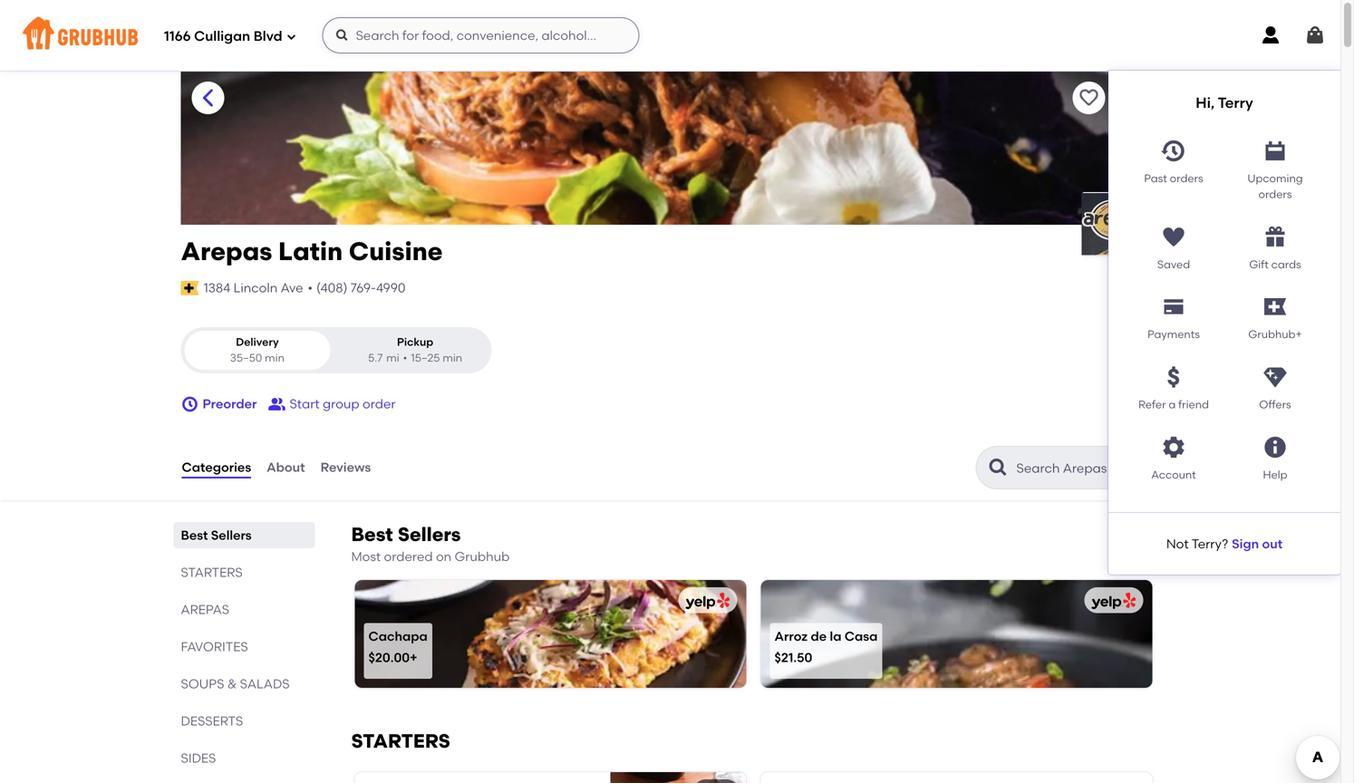 Task type: vqa. For each thing, say whether or not it's contained in the screenshot.
Review
no



Task type: describe. For each thing, give the bounding box(es) containing it.
0 horizontal spatial •
[[308, 280, 313, 296]]

(408)
[[317, 280, 348, 296]]

delivery 35–50 min
[[230, 336, 285, 364]]

soups & salads tab
[[181, 674, 308, 694]]

save this restaurant button
[[1073, 82, 1106, 114]]

4990
[[376, 280, 406, 296]]

Search Arepas Latin Cuisine search field
[[1015, 460, 1154, 477]]

start group order
[[290, 396, 396, 412]]

arepas
[[181, 602, 229, 617]]

$20.00
[[369, 650, 410, 666]]

grubhub plus flag logo image
[[1265, 299, 1287, 316]]

orders for past orders
[[1170, 172, 1204, 185]]

refer
[[1139, 398, 1167, 411]]

arepas
[[181, 236, 272, 267]]

svg image for past orders
[[1162, 138, 1187, 164]]

subscription pass image
[[181, 281, 199, 295]]

hi, terry
[[1196, 94, 1254, 112]]

soups & salads
[[181, 676, 290, 692]]

favorites tab
[[181, 637, 308, 656]]

min inside 'delivery 35–50 min'
[[265, 351, 285, 364]]

account
[[1152, 468, 1197, 482]]

1 horizontal spatial starters
[[351, 730, 450, 753]]

cachapa
[[369, 629, 428, 644]]

categories
[[182, 460, 251, 475]]

starters tab
[[181, 563, 308, 582]]

desserts
[[181, 713, 243, 729]]

preorder button
[[181, 388, 257, 421]]

culligan
[[194, 28, 250, 45]]

yelp image for cachapa
[[682, 593, 730, 610]]

yelp image for arroz de la casa
[[1089, 593, 1137, 610]]

upcoming orders
[[1248, 172, 1304, 201]]

• inside the pickup 5.7 mi • 15–25 min
[[403, 351, 408, 364]]

min inside the pickup 5.7 mi • 15–25 min
[[443, 351, 463, 364]]

refer a friend button
[[1124, 357, 1225, 413]]

best for best sellers
[[181, 528, 208, 543]]

people icon image
[[268, 395, 286, 413]]

on
[[436, 549, 452, 564]]

terry for not
[[1192, 536, 1222, 552]]

svg image for preorder
[[181, 395, 199, 413]]

lincoln
[[234, 280, 278, 296]]

arroz de la casa $21.50
[[775, 629, 878, 666]]

orders for upcoming orders
[[1259, 188, 1293, 201]]

sign out button
[[1233, 528, 1283, 560]]

0 vertical spatial svg image
[[1260, 24, 1282, 46]]

saved link
[[1124, 217, 1225, 273]]

best for best sellers most ordered on grubhub
[[351, 523, 393, 546]]

&
[[227, 676, 237, 692]]

preorder
[[203, 396, 257, 412]]

15–25
[[411, 351, 440, 364]]

help
[[1264, 468, 1288, 482]]

svg image for offers
[[1263, 365, 1289, 390]]

reviews button
[[320, 435, 372, 500]]

main navigation navigation
[[0, 0, 1341, 575]]

svg image for payments
[[1162, 294, 1187, 320]]

offers
[[1260, 398, 1292, 411]]

friend
[[1179, 398, 1210, 411]]

about
[[267, 460, 305, 475]]

desserts tab
[[181, 712, 308, 731]]

past
[[1145, 172, 1168, 185]]

svg image for account
[[1162, 435, 1187, 460]]

best sellers most ordered on grubhub
[[351, 523, 510, 564]]

769-
[[351, 280, 376, 296]]

1166 culligan blvd
[[164, 28, 283, 45]]

1384
[[204, 280, 231, 296]]

saved
[[1158, 258, 1191, 271]]

ordered
[[384, 549, 433, 564]]

a
[[1169, 398, 1176, 411]]

payments link
[[1124, 287, 1225, 343]]

1166
[[164, 28, 191, 45]]

latin
[[278, 236, 343, 267]]

reviews
[[321, 460, 371, 475]]

casa
[[845, 629, 878, 644]]

• (408) 769-4990
[[308, 280, 406, 296]]



Task type: locate. For each thing, give the bounding box(es) containing it.
help button
[[1225, 428, 1327, 483]]

past orders
[[1145, 172, 1204, 185]]

min right 15–25
[[443, 351, 463, 364]]

0 horizontal spatial sellers
[[211, 528, 252, 543]]

svg image inside the gift cards link
[[1263, 224, 1289, 250]]

1 vertical spatial starters
[[351, 730, 450, 753]]

sellers inside best sellers most ordered on grubhub
[[398, 523, 461, 546]]

starters inside tab
[[181, 565, 243, 580]]

sides
[[181, 751, 216, 766]]

cards
[[1272, 258, 1302, 271]]

svg image for refer a friend
[[1162, 365, 1187, 390]]

2 min from the left
[[443, 351, 463, 364]]

blvd
[[254, 28, 283, 45]]

best sellers tab
[[181, 526, 308, 545]]

svg image inside account link
[[1162, 435, 1187, 460]]

out
[[1263, 536, 1283, 552]]

svg image inside offers link
[[1263, 365, 1289, 390]]

+
[[410, 650, 418, 666]]

de
[[811, 629, 827, 644]]

0 vertical spatial orders
[[1170, 172, 1204, 185]]

gift cards link
[[1225, 217, 1327, 273]]

svg image for saved
[[1162, 224, 1187, 250]]

svg image inside preorder button
[[181, 395, 199, 413]]

1 vertical spatial •
[[403, 351, 408, 364]]

sellers up on
[[398, 523, 461, 546]]

empanadas chicken (x3) image
[[611, 773, 747, 783]]

•
[[308, 280, 313, 296], [403, 351, 408, 364]]

Search for food, convenience, alcohol... search field
[[322, 17, 640, 54]]

0 horizontal spatial min
[[265, 351, 285, 364]]

0 horizontal spatial starters
[[181, 565, 243, 580]]

refer a friend
[[1139, 398, 1210, 411]]

cachapa $20.00 +
[[369, 629, 428, 666]]

0 horizontal spatial orders
[[1170, 172, 1204, 185]]

orders
[[1170, 172, 1204, 185], [1259, 188, 1293, 201]]

most
[[351, 549, 381, 564]]

5.7
[[368, 351, 383, 364]]

• right the mi
[[403, 351, 408, 364]]

best up 'most'
[[351, 523, 393, 546]]

terry
[[1218, 94, 1254, 112], [1192, 536, 1222, 552]]

0 vertical spatial starters
[[181, 565, 243, 580]]

not
[[1167, 536, 1189, 552]]

mi
[[386, 351, 400, 364]]

option group
[[181, 327, 492, 373]]

offers link
[[1225, 357, 1327, 413]]

orders down the upcoming
[[1259, 188, 1293, 201]]

arroz
[[775, 629, 808, 644]]

svg image inside past orders link
[[1162, 138, 1187, 164]]

starters down best sellers
[[181, 565, 243, 580]]

0 horizontal spatial yelp image
[[682, 593, 730, 610]]

svg image inside refer a friend button
[[1162, 365, 1187, 390]]

0 vertical spatial •
[[308, 280, 313, 296]]

terry right hi,
[[1218, 94, 1254, 112]]

sellers
[[398, 523, 461, 546], [211, 528, 252, 543]]

arepas latin cuisine
[[181, 236, 443, 267]]

sellers for best sellers most ordered on grubhub
[[398, 523, 461, 546]]

sellers inside tab
[[211, 528, 252, 543]]

sign
[[1233, 536, 1260, 552]]

1384 lincoln ave button
[[203, 278, 304, 298]]

orders inside upcoming orders
[[1259, 188, 1293, 201]]

salads
[[240, 676, 290, 692]]

gift
[[1250, 258, 1269, 271]]

option group containing delivery 35–50 min
[[181, 327, 492, 373]]

la
[[830, 629, 842, 644]]

sellers for best sellers
[[211, 528, 252, 543]]

hi,
[[1196, 94, 1215, 112]]

pickup 5.7 mi • 15–25 min
[[368, 336, 463, 364]]

1 horizontal spatial orders
[[1259, 188, 1293, 201]]

favorites
[[181, 639, 248, 655]]

1 horizontal spatial sellers
[[398, 523, 461, 546]]

ave
[[281, 280, 303, 296]]

arepas tab
[[181, 600, 308, 619]]

group
[[323, 396, 360, 412]]

caret left icon image
[[197, 87, 219, 109]]

gift cards
[[1250, 258, 1302, 271]]

arepas latin cuisine logo image
[[1082, 193, 1146, 255]]

start group order button
[[268, 388, 396, 421]]

soups
[[181, 676, 224, 692]]

1384 lincoln ave
[[204, 280, 303, 296]]

0 horizontal spatial best
[[181, 528, 208, 543]]

min
[[265, 351, 285, 364], [443, 351, 463, 364]]

grubhub+ button
[[1225, 287, 1327, 343]]

svg image inside upcoming orders link
[[1263, 138, 1289, 164]]

order
[[363, 396, 396, 412]]

$21.50
[[775, 650, 813, 666]]

1 horizontal spatial min
[[443, 351, 463, 364]]

yelp image
[[682, 593, 730, 610], [1089, 593, 1137, 610]]

svg image inside payments link
[[1162, 294, 1187, 320]]

min down delivery
[[265, 351, 285, 364]]

svg image for gift cards
[[1263, 224, 1289, 250]]

best sellers
[[181, 528, 252, 543]]

svg image
[[1260, 24, 1282, 46], [181, 395, 199, 413], [1263, 435, 1289, 460]]

svg image for upcoming orders
[[1263, 138, 1289, 164]]

account link
[[1124, 428, 1225, 483]]

svg image inside the "help" button
[[1263, 435, 1289, 460]]

1 horizontal spatial yelp image
[[1089, 593, 1137, 610]]

terry right not
[[1192, 536, 1222, 552]]

start
[[290, 396, 320, 412]]

0 vertical spatial terry
[[1218, 94, 1254, 112]]

grubhub
[[455, 549, 510, 564]]

1 min from the left
[[265, 351, 285, 364]]

• right the ave
[[308, 280, 313, 296]]

sellers up starters tab
[[211, 528, 252, 543]]

upcoming
[[1248, 172, 1304, 185]]

save this restaurant image
[[1079, 87, 1100, 109]]

past orders link
[[1124, 131, 1225, 203]]

2 yelp image from the left
[[1089, 593, 1137, 610]]

best inside best sellers most ordered on grubhub
[[351, 523, 393, 546]]

not terry ? sign out
[[1167, 536, 1283, 552]]

svg image
[[1305, 24, 1327, 46], [335, 28, 350, 43], [286, 31, 297, 42], [1162, 138, 1187, 164], [1263, 138, 1289, 164], [1162, 224, 1187, 250], [1263, 224, 1289, 250], [1162, 294, 1187, 320], [1162, 365, 1187, 390], [1263, 365, 1289, 390], [1162, 435, 1187, 460]]

1 vertical spatial terry
[[1192, 536, 1222, 552]]

terry for hi,
[[1218, 94, 1254, 112]]

cuisine
[[349, 236, 443, 267]]

delivery
[[236, 336, 279, 349]]

starters down '$20.00'
[[351, 730, 450, 753]]

1 vertical spatial orders
[[1259, 188, 1293, 201]]

about button
[[266, 435, 306, 500]]

sides tab
[[181, 749, 308, 768]]

search icon image
[[988, 457, 1010, 479]]

(408) 769-4990 button
[[317, 279, 406, 297]]

pickup
[[397, 336, 434, 349]]

1 yelp image from the left
[[682, 593, 730, 610]]

payments
[[1148, 328, 1201, 341]]

1 horizontal spatial •
[[403, 351, 408, 364]]

upcoming orders link
[[1225, 131, 1327, 203]]

2 vertical spatial svg image
[[1263, 435, 1289, 460]]

35–50
[[230, 351, 262, 364]]

?
[[1222, 536, 1229, 552]]

best up starters tab
[[181, 528, 208, 543]]

starters
[[181, 565, 243, 580], [351, 730, 450, 753]]

orders right past
[[1170, 172, 1204, 185]]

best
[[351, 523, 393, 546], [181, 528, 208, 543]]

svg image inside "saved" link
[[1162, 224, 1187, 250]]

best inside best sellers tab
[[181, 528, 208, 543]]

grubhub+
[[1249, 328, 1303, 341]]

1 horizontal spatial best
[[351, 523, 393, 546]]

categories button
[[181, 435, 252, 500]]

1 vertical spatial svg image
[[181, 395, 199, 413]]

svg image for help
[[1263, 435, 1289, 460]]



